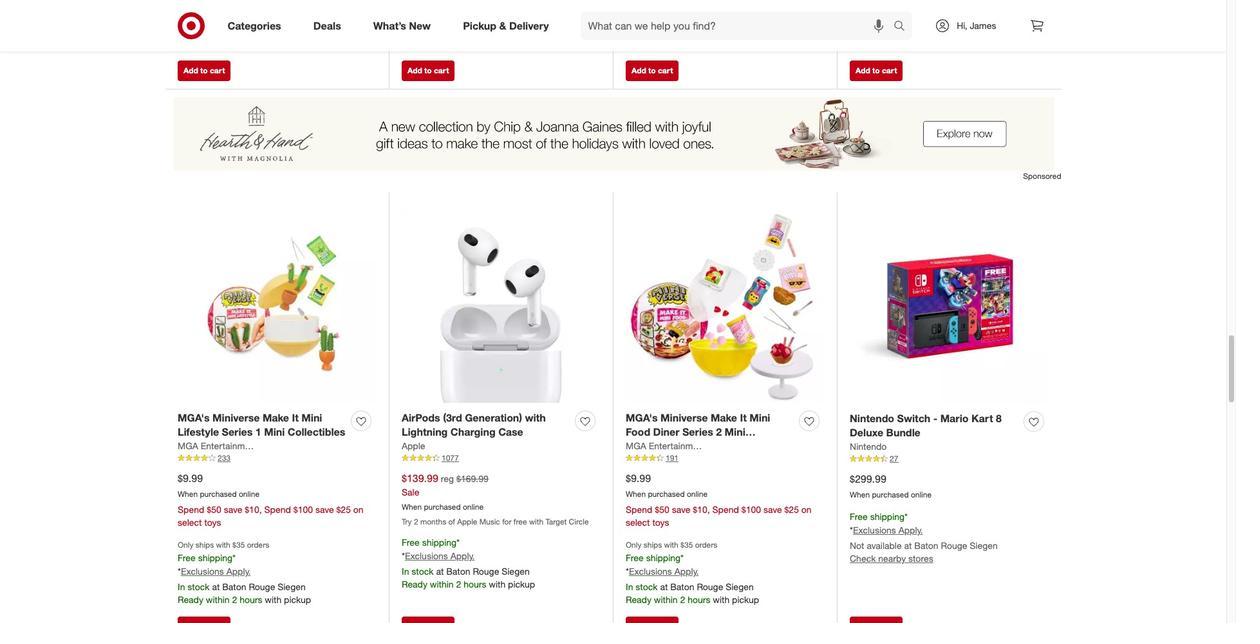 Task type: describe. For each thing, give the bounding box(es) containing it.
at inside * exclusions apply. in stock at  baton rouge siegen ready within 2 hours with pickup
[[660, 26, 668, 37]]

delivery
[[509, 19, 549, 32]]

it for collectibles
[[292, 411, 299, 424]]

deals link
[[302, 12, 357, 40]]

apply. inside * exclusions apply. in stock at  baton rouge siegen ready within 2 hours with pickup
[[675, 10, 699, 21]]

what's
[[373, 19, 406, 32]]

mga for lifestyle
[[178, 441, 198, 452]]

free shipping * * exclusions apply. in stock at  baton rouge siegen ready within 2 hours with pickup
[[402, 537, 535, 590]]

ready inside free shipping * * exclusions apply. in stock at  baton rouge siegen ready within 2 hours with pickup
[[402, 579, 427, 590]]

baton inside * exclusions apply. in stock at  baton rouge siegen ready within 2 hours with pickup
[[670, 26, 694, 37]]

nintendo for nintendo
[[850, 441, 887, 452]]

check nearby stores button
[[850, 552, 933, 565]]

mga's for food
[[626, 411, 658, 424]]

$139.99
[[402, 472, 438, 485]]

james
[[970, 20, 996, 31]]

$50 for diner
[[655, 504, 669, 515]]

toys for diner
[[652, 517, 669, 528]]

nearby
[[878, 553, 906, 564]]

only for mga's miniverse make it mini lifestyle series 1 mini collectibles
[[178, 540, 193, 550]]

1077 link
[[402, 453, 600, 464]]

add to cart for fourth add to cart button from the left
[[856, 66, 897, 76]]

only ships with $35 orders free shipping * * exclusions apply. in stock at  baton rouge siegen ready within 2 hours with pickup for series
[[626, 540, 759, 605]]

baton inside free shipping * * exclusions apply. in stock at  baton rouge siegen ready within 2 hours with pickup
[[446, 566, 470, 577]]

purchased inside $139.99 reg $169.99 sale when purchased online try 2 months of apple music for free with target circle
[[424, 502, 461, 512]]

ships for mga's miniverse make it mini lifestyle series 1 mini collectibles
[[196, 540, 214, 550]]

ships for mga's miniverse make it mini food diner series 2 mini collectibles
[[644, 540, 662, 550]]

baton inside free shipping * * exclusions apply. not available at baton rouge siegen check nearby stores
[[914, 540, 938, 551]]

$25 for mga's miniverse make it mini lifestyle series 1 mini collectibles
[[336, 504, 351, 515]]

mga's miniverse make it mini lifestyle series 1 mini collectibles link
[[178, 411, 346, 440]]

make for mini
[[263, 411, 289, 424]]

2 inside 'mga's miniverse make it mini food diner series 2 mini collectibles'
[[716, 426, 722, 439]]

nintendo link
[[850, 441, 887, 453]]

charging
[[451, 426, 496, 439]]

$35 for diner
[[681, 540, 693, 550]]

27 link
[[850, 453, 1049, 465]]

kart
[[971, 412, 993, 425]]

add to cart for third add to cart button from left
[[632, 66, 673, 76]]

* exclusions apply. in stock at  baton rouge siegen ready within 2 hours with pickup
[[626, 10, 759, 50]]

with inside airpods (3rd generation) with lightning charging case
[[525, 411, 546, 424]]

4 add to cart button from the left
[[850, 61, 903, 81]]

circle
[[569, 517, 589, 527]]

mga's miniverse make it mini food diner series 2 mini collectibles link
[[626, 411, 794, 453]]

available inside free shipping * * exclusions apply. not available at baton rouge siegen check nearby stores
[[867, 540, 902, 551]]

0 horizontal spatial not
[[402, 19, 416, 30]]

cart for 1st add to cart button from left
[[210, 66, 225, 76]]

1 spend from the left
[[178, 504, 204, 515]]

3 add to cart button from the left
[[626, 61, 679, 81]]

1
[[255, 426, 261, 439]]

siegen inside * exclusions apply. in stock at  baton rouge siegen ready within 2 hours with pickup
[[726, 26, 754, 37]]

$169.99
[[456, 473, 489, 484]]

mga entertainment link for series
[[178, 440, 258, 453]]

with inside free shipping * * exclusions apply. in stock at  baton rouge siegen ready within 2 hours with pickup
[[489, 579, 506, 590]]

free shipping * * exclusions apply. not available at baton rouge siegen check nearby stores
[[850, 511, 998, 564]]

$139.99 reg $169.99 sale when purchased online try 2 months of apple music for free with target circle
[[402, 472, 589, 527]]

on for mga's miniverse make it mini lifestyle series 1 mini collectibles
[[353, 504, 364, 515]]

$9.99 when purchased online spend $50 save $10, spend $100 save $25 on select toys for mini
[[178, 472, 364, 528]]

rouge inside free shipping * * exclusions apply. in stock at  baton rouge siegen ready within 2 hours with pickup
[[473, 566, 499, 577]]

reg
[[441, 473, 454, 484]]

add to cart for 1st add to cart button from left
[[183, 66, 225, 76]]

rouge inside free shipping * * exclusions apply. not available at baton rouge siegen check nearby stores
[[941, 540, 967, 551]]

food
[[626, 426, 650, 439]]

for
[[502, 517, 511, 527]]

deluxe
[[850, 426, 883, 439]]

within inside * exclusions apply. in stock at  baton rouge siegen ready within 2 hours with pickup
[[654, 39, 678, 50]]

on for mga's miniverse make it mini food diner series 2 mini collectibles
[[801, 504, 812, 515]]

$10, for 1
[[245, 504, 262, 515]]

pickup & delivery
[[463, 19, 549, 32]]

2 save from the left
[[315, 504, 334, 515]]

airpods
[[402, 411, 440, 424]]

stock inside free shipping * * exclusions apply. in stock at  baton rouge siegen ready within 2 hours with pickup
[[412, 566, 434, 577]]

ready inside * exclusions apply. in stock at  baton rouge siegen ready within 2 hours with pickup
[[626, 39, 651, 50]]

online for bundle
[[911, 490, 932, 500]]

collectibles inside mga's miniverse make it mini lifestyle series 1 mini collectibles
[[288, 426, 345, 439]]

collectibles inside 'mga's miniverse make it mini food diner series 2 mini collectibles'
[[626, 441, 683, 453]]

8
[[996, 412, 1002, 425]]

airpods (3rd generation) with lightning charging case
[[402, 411, 546, 439]]

it for mini
[[740, 411, 747, 424]]

hi,
[[957, 20, 967, 31]]

check
[[850, 553, 876, 564]]

new
[[409, 19, 431, 32]]

advertisement region
[[165, 98, 1061, 171]]

nintendo switch - mario kart 8 deluxe bundle
[[850, 412, 1002, 439]]

add for fourth add to cart button from the left
[[856, 66, 870, 76]]

at inside free shipping * * exclusions apply. in stock at  baton rouge siegen ready within 2 hours with pickup
[[436, 566, 444, 577]]

when for mga's miniverse make it mini lifestyle series 1 mini collectibles
[[178, 489, 198, 499]]

when for mga's miniverse make it mini food diner series 2 mini collectibles
[[626, 489, 646, 499]]

mga's for lifestyle
[[178, 411, 210, 424]]

target
[[546, 517, 567, 527]]

to for 1st add to cart button from left
[[200, 66, 208, 76]]

diner
[[653, 426, 680, 439]]

$50 for series
[[207, 504, 221, 515]]

3 spend from the left
[[626, 504, 652, 515]]

bundle
[[886, 426, 921, 439]]

$9.99 for mga's miniverse make it mini food diner series 2 mini collectibles
[[626, 472, 651, 485]]

233
[[218, 453, 231, 463]]

airpods (3rd generation) with lightning charging case link
[[402, 411, 570, 440]]

not inside free shipping * * exclusions apply. not available at baton rouge siegen check nearby stores
[[850, 540, 864, 551]]

add for 1st add to cart button from left
[[183, 66, 198, 76]]

exclusions inside * exclusions apply. in stock at  baton rouge siegen ready within 2 hours with pickup
[[629, 10, 672, 21]]

free
[[514, 517, 527, 527]]

ready within 2 hours with pickup
[[850, 6, 983, 17]]

$25 for mga's miniverse make it mini food diner series 2 mini collectibles
[[784, 504, 799, 515]]

add for third add to cart button from left
[[632, 66, 646, 76]]

apple link
[[402, 440, 425, 453]]

4 save from the left
[[763, 504, 782, 515]]

generation)
[[465, 411, 522, 424]]

with inside * exclusions apply. in stock at  baton rouge siegen ready within 2 hours with pickup
[[713, 39, 730, 50]]

within inside free shipping * * exclusions apply. in stock at  baton rouge siegen ready within 2 hours with pickup
[[430, 579, 454, 590]]

miniverse for series
[[212, 411, 260, 424]]

try
[[402, 517, 412, 527]]

nintendo for nintendo switch - mario kart 8 deluxe bundle
[[850, 412, 894, 425]]

to for second add to cart button
[[424, 66, 432, 76]]

free inside free shipping * * exclusions apply. in stock at  baton rouge siegen ready within 2 hours with pickup
[[402, 537, 420, 548]]

series inside 'mga's miniverse make it mini food diner series 2 mini collectibles'
[[682, 426, 713, 439]]

sale
[[402, 487, 419, 498]]

sponsored
[[1023, 172, 1061, 181]]

191
[[666, 453, 679, 463]]

shipping inside free shipping * * exclusions apply. in stock at  baton rouge siegen ready within 2 hours with pickup
[[422, 537, 457, 548]]

mga for food
[[626, 441, 646, 452]]

cart for fourth add to cart button from the left
[[882, 66, 897, 76]]

$9.99 for mga's miniverse make it mini lifestyle series 1 mini collectibles
[[178, 472, 203, 485]]

cart for second add to cart button
[[434, 66, 449, 76]]

233 link
[[178, 453, 376, 464]]

mga entertainment for diner
[[626, 441, 706, 452]]

2 inside $139.99 reg $169.99 sale when purchased online try 2 months of apple music for free with target circle
[[414, 517, 418, 527]]

191 link
[[626, 453, 824, 464]]



Task type: locate. For each thing, give the bounding box(es) containing it.
online inside $299.99 when purchased online
[[911, 490, 932, 500]]

miniverse up 1
[[212, 411, 260, 424]]

2 $100 from the left
[[742, 504, 761, 515]]

$299.99 when purchased online
[[850, 473, 932, 500]]

1 horizontal spatial available
[[867, 540, 902, 551]]

apple right of
[[457, 517, 477, 527]]

it
[[292, 411, 299, 424], [740, 411, 747, 424]]

3 add to cart from the left
[[632, 66, 673, 76]]

purchased for diner
[[648, 489, 685, 499]]

collectibles down "diner"
[[626, 441, 683, 453]]

search
[[888, 20, 919, 33]]

0 horizontal spatial apple
[[402, 441, 425, 452]]

mini
[[301, 411, 322, 424], [750, 411, 770, 424], [264, 426, 285, 439], [725, 426, 745, 439]]

0 horizontal spatial miniverse
[[212, 411, 260, 424]]

stock
[[636, 26, 658, 37], [412, 566, 434, 577], [188, 581, 210, 592], [636, 581, 658, 592]]

deals
[[313, 19, 341, 32]]

2 entertainment from the left
[[649, 441, 706, 452]]

mga's up the lifestyle
[[178, 411, 210, 424]]

on
[[353, 504, 364, 515], [801, 504, 812, 515]]

1 horizontal spatial $9.99 when purchased online spend $50 save $10, spend $100 save $25 on select toys
[[626, 472, 812, 528]]

1 vertical spatial nintendo
[[850, 441, 887, 452]]

within
[[878, 6, 902, 17], [654, 39, 678, 50], [430, 579, 454, 590], [206, 594, 230, 605], [654, 594, 678, 605]]

1 horizontal spatial mga entertainment link
[[626, 440, 706, 453]]

mga's inside mga's miniverse make it mini lifestyle series 1 mini collectibles
[[178, 411, 210, 424]]

online up music on the bottom
[[463, 502, 484, 512]]

nintendo switch - mario kart 8 deluxe bundle image
[[850, 205, 1049, 404], [850, 205, 1049, 404]]

apple down lightning
[[402, 441, 425, 452]]

cart down * exclusions apply. in stock at  baton rouge siegen ready within 2 hours with pickup
[[658, 66, 673, 76]]

1 horizontal spatial $25
[[784, 504, 799, 515]]

orders for 1
[[247, 540, 269, 550]]

cart down search button
[[882, 66, 897, 76]]

1 horizontal spatial not
[[850, 540, 864, 551]]

1 $25 from the left
[[336, 504, 351, 515]]

music
[[479, 517, 500, 527]]

0 horizontal spatial make
[[263, 411, 289, 424]]

$9.99 when purchased online spend $50 save $10, spend $100 save $25 on select toys down the 191 link
[[626, 472, 812, 528]]

1 make from the left
[[263, 411, 289, 424]]

when for nintendo switch - mario kart 8 deluxe bundle
[[850, 490, 870, 500]]

search button
[[888, 12, 919, 42]]

2 miniverse from the left
[[661, 411, 708, 424]]

-
[[933, 412, 938, 425]]

1 add from the left
[[183, 66, 198, 76]]

0 horizontal spatial available
[[419, 19, 454, 30]]

mga entertainment link for diner
[[626, 440, 706, 453]]

4 cart from the left
[[882, 66, 897, 76]]

0 horizontal spatial $9.99 when purchased online spend $50 save $10, spend $100 save $25 on select toys
[[178, 472, 364, 528]]

2 mga's from the left
[[626, 411, 658, 424]]

0 horizontal spatial toys
[[204, 517, 221, 528]]

make up 233 link
[[263, 411, 289, 424]]

online for series
[[687, 489, 708, 499]]

2 add from the left
[[408, 66, 422, 76]]

1 horizontal spatial toys
[[652, 517, 669, 528]]

2 it from the left
[[740, 411, 747, 424]]

in inside free shipping * * exclusions apply. in stock at  baton rouge siegen ready within 2 hours with pickup
[[402, 566, 409, 577]]

1 add to cart button from the left
[[178, 61, 231, 81]]

free inside free shipping * * exclusions apply. not available at baton rouge siegen check nearby stores
[[850, 511, 868, 522]]

0 vertical spatial collectibles
[[288, 426, 345, 439]]

1 vertical spatial collectibles
[[626, 441, 683, 453]]

$10, for series
[[693, 504, 710, 515]]

pickup inside * exclusions apply. in stock at  baton rouge siegen ready within 2 hours with pickup
[[732, 39, 759, 50]]

only for mga's miniverse make it mini food diner series 2 mini collectibles
[[626, 540, 642, 550]]

to for fourth add to cart button from the left
[[872, 66, 880, 76]]

1 on from the left
[[353, 504, 364, 515]]

0 vertical spatial available
[[419, 19, 454, 30]]

mga's miniverse make it mini food diner series 2 mini collectibles
[[626, 411, 770, 453]]

entertainment up the 233
[[201, 441, 258, 452]]

spend
[[178, 504, 204, 515], [264, 504, 291, 515], [626, 504, 652, 515], [712, 504, 739, 515]]

nintendo switch - mario kart 8 deluxe bundle link
[[850, 411, 1018, 441]]

siegen inside free shipping * * exclusions apply. not available at baton rouge siegen check nearby stores
[[970, 540, 998, 551]]

online down 233 link
[[239, 489, 259, 499]]

with inside $139.99 reg $169.99 sale when purchased online try 2 months of apple music for free with target circle
[[529, 517, 543, 527]]

2 orders from the left
[[695, 540, 717, 550]]

in inside * exclusions apply. in stock at  baton rouge siegen ready within 2 hours with pickup
[[626, 26, 633, 37]]

1 orders from the left
[[247, 540, 269, 550]]

select
[[178, 517, 202, 528], [626, 517, 650, 528]]

1 horizontal spatial apple
[[457, 517, 477, 527]]

when down food
[[626, 489, 646, 499]]

$35
[[232, 540, 245, 550], [681, 540, 693, 550]]

2 inside * exclusions apply. in stock at  baton rouge siegen ready within 2 hours with pickup
[[680, 39, 685, 50]]

add for second add to cart button
[[408, 66, 422, 76]]

2 only ships with $35 orders free shipping * * exclusions apply. in stock at  baton rouge siegen ready within 2 hours with pickup from the left
[[626, 540, 759, 605]]

27
[[890, 454, 898, 464]]

1 only from the left
[[178, 540, 193, 550]]

$100 down 233 link
[[293, 504, 313, 515]]

mga's miniverse make it mini lifestyle series 1 mini collectibles image
[[178, 205, 376, 403], [178, 205, 376, 403]]

0 horizontal spatial series
[[222, 426, 253, 439]]

1 $35 from the left
[[232, 540, 245, 550]]

0 horizontal spatial select
[[178, 517, 202, 528]]

$9.99 when purchased online spend $50 save $10, spend $100 save $25 on select toys down 233 link
[[178, 472, 364, 528]]

add
[[183, 66, 198, 76], [408, 66, 422, 76], [632, 66, 646, 76], [856, 66, 870, 76]]

2 nintendo from the top
[[850, 441, 887, 452]]

it up 233 link
[[292, 411, 299, 424]]

airpods (3rd generation) with lightning charging case image
[[402, 205, 600, 403], [402, 205, 600, 403]]

0 horizontal spatial only ships with $35 orders free shipping * * exclusions apply. in stock at  baton rouge siegen ready within 2 hours with pickup
[[178, 540, 311, 605]]

it inside mga's miniverse make it mini lifestyle series 1 mini collectibles
[[292, 411, 299, 424]]

mga entertainment up the 233
[[178, 441, 258, 452]]

miniverse up "diner"
[[661, 411, 708, 424]]

1 mga's from the left
[[178, 411, 210, 424]]

2 add to cart from the left
[[408, 66, 449, 76]]

cart
[[210, 66, 225, 76], [434, 66, 449, 76], [658, 66, 673, 76], [882, 66, 897, 76]]

1 horizontal spatial mga's
[[626, 411, 658, 424]]

0 horizontal spatial on
[[353, 504, 364, 515]]

1 ships from the left
[[196, 540, 214, 550]]

at
[[456, 19, 464, 30], [660, 26, 668, 37], [904, 540, 912, 551], [436, 566, 444, 577], [212, 581, 220, 592], [660, 581, 668, 592]]

2 series from the left
[[682, 426, 713, 439]]

3 add from the left
[[632, 66, 646, 76]]

series right "diner"
[[682, 426, 713, 439]]

1 horizontal spatial ships
[[644, 540, 662, 550]]

online down the 191 link
[[687, 489, 708, 499]]

&
[[499, 19, 506, 32]]

0 horizontal spatial mga's
[[178, 411, 210, 424]]

it up the 191 link
[[740, 411, 747, 424]]

0 horizontal spatial $50
[[207, 504, 221, 515]]

mga's miniverse make it mini lifestyle series 1 mini collectibles
[[178, 411, 345, 439]]

0 horizontal spatial orders
[[247, 540, 269, 550]]

0 horizontal spatial only
[[178, 540, 193, 550]]

1 entertainment from the left
[[201, 441, 258, 452]]

2 only from the left
[[626, 540, 642, 550]]

1 horizontal spatial make
[[711, 411, 737, 424]]

mga entertainment down "diner"
[[626, 441, 706, 452]]

hi, james
[[957, 20, 996, 31]]

add to cart for second add to cart button
[[408, 66, 449, 76]]

1 save from the left
[[224, 504, 242, 515]]

1 add to cart from the left
[[183, 66, 225, 76]]

entertainment for series
[[201, 441, 258, 452]]

available left pickup
[[419, 19, 454, 30]]

2 $35 from the left
[[681, 540, 693, 550]]

nintendo
[[850, 412, 894, 425], [850, 441, 887, 452]]

when down the sale
[[402, 502, 422, 512]]

cart down not available at baton rouge siegen
[[434, 66, 449, 76]]

2 $9.99 when purchased online spend $50 save $10, spend $100 save $25 on select toys from the left
[[626, 472, 812, 528]]

2 to from the left
[[424, 66, 432, 76]]

2 $10, from the left
[[693, 504, 710, 515]]

mga entertainment link up 191
[[626, 440, 706, 453]]

pickup & delivery link
[[452, 12, 565, 40]]

1 miniverse from the left
[[212, 411, 260, 424]]

purchased
[[200, 489, 237, 499], [648, 489, 685, 499], [872, 490, 909, 500], [424, 502, 461, 512]]

apply. inside free shipping * * exclusions apply. in stock at  baton rouge siegen ready within 2 hours with pickup
[[450, 551, 475, 561]]

1 horizontal spatial $100
[[742, 504, 761, 515]]

3 save from the left
[[672, 504, 690, 515]]

4 to from the left
[[872, 66, 880, 76]]

purchased down the 233
[[200, 489, 237, 499]]

$299.99
[[850, 473, 886, 486]]

$9.99 down the lifestyle
[[178, 472, 203, 485]]

$10,
[[245, 504, 262, 515], [693, 504, 710, 515]]

$10, down the 191 link
[[693, 504, 710, 515]]

2 inside free shipping * * exclusions apply. in stock at  baton rouge siegen ready within 2 hours with pickup
[[456, 579, 461, 590]]

purchased inside $299.99 when purchased online
[[872, 490, 909, 500]]

what's new link
[[362, 12, 447, 40]]

3 to from the left
[[648, 66, 656, 76]]

add to cart
[[183, 66, 225, 76], [408, 66, 449, 76], [632, 66, 673, 76], [856, 66, 897, 76]]

pickup
[[956, 6, 983, 17], [732, 39, 759, 50], [508, 579, 535, 590], [284, 594, 311, 605], [732, 594, 759, 605]]

apple
[[402, 441, 425, 452], [457, 517, 477, 527]]

2 $25 from the left
[[784, 504, 799, 515]]

hours inside * exclusions apply. in stock at  baton rouge siegen ready within 2 hours with pickup
[[688, 39, 710, 50]]

1 to from the left
[[200, 66, 208, 76]]

exclusions inside free shipping * * exclusions apply. in stock at  baton rouge siegen ready within 2 hours with pickup
[[405, 551, 448, 561]]

with
[[937, 6, 954, 17], [713, 39, 730, 50], [525, 411, 546, 424], [529, 517, 543, 527], [216, 540, 230, 550], [664, 540, 678, 550], [489, 579, 506, 590], [265, 594, 281, 605], [713, 594, 730, 605]]

0 horizontal spatial $9.99
[[178, 472, 203, 485]]

available up check nearby stores button
[[867, 540, 902, 551]]

$9.99 when purchased online spend $50 save $10, spend $100 save $25 on select toys
[[178, 472, 364, 528], [626, 472, 812, 528]]

switch
[[897, 412, 931, 425]]

0 horizontal spatial mga
[[178, 441, 198, 452]]

online inside $139.99 reg $169.99 sale when purchased online try 2 months of apple music for free with target circle
[[463, 502, 484, 512]]

2 mga entertainment link from the left
[[626, 440, 706, 453]]

2 cart from the left
[[434, 66, 449, 76]]

2 add to cart button from the left
[[402, 61, 455, 81]]

entertainment up 191
[[649, 441, 706, 452]]

mga entertainment link up the 233
[[178, 440, 258, 453]]

2 on from the left
[[801, 504, 812, 515]]

4 add to cart from the left
[[856, 66, 897, 76]]

apply. inside free shipping * * exclusions apply. not available at baton rouge siegen check nearby stores
[[899, 525, 923, 536]]

exclusions inside free shipping * * exclusions apply. not available at baton rouge siegen check nearby stores
[[853, 525, 896, 536]]

1 vertical spatial not
[[850, 540, 864, 551]]

mga's miniverse make it mini food diner series 2 mini collectibles image
[[626, 205, 824, 403], [626, 205, 824, 403]]

months
[[420, 517, 446, 527]]

1 horizontal spatial series
[[682, 426, 713, 439]]

$35 for series
[[232, 540, 245, 550]]

2
[[904, 6, 909, 17], [680, 39, 685, 50], [716, 426, 722, 439], [414, 517, 418, 527], [456, 579, 461, 590], [232, 594, 237, 605], [680, 594, 685, 605]]

hours inside free shipping * * exclusions apply. in stock at  baton rouge siegen ready within 2 hours with pickup
[[464, 579, 486, 590]]

mga's
[[178, 411, 210, 424], [626, 411, 658, 424]]

only ships with $35 orders free shipping * * exclusions apply. in stock at  baton rouge siegen ready within 2 hours with pickup for 1
[[178, 540, 311, 605]]

$100 for mga's miniverse make it mini lifestyle series 1 mini collectibles
[[293, 504, 313, 515]]

1 $100 from the left
[[293, 504, 313, 515]]

1 $50 from the left
[[207, 504, 221, 515]]

free
[[850, 511, 868, 522], [402, 537, 420, 548], [178, 553, 196, 563], [626, 553, 644, 563]]

orders
[[247, 540, 269, 550], [695, 540, 717, 550]]

0 horizontal spatial entertainment
[[201, 441, 258, 452]]

0 vertical spatial nintendo
[[850, 412, 894, 425]]

$10, down 233 link
[[245, 504, 262, 515]]

1 horizontal spatial mga entertainment
[[626, 441, 706, 452]]

1 $9.99 from the left
[[178, 472, 203, 485]]

lifestyle
[[178, 426, 219, 439]]

1 nintendo from the top
[[850, 412, 894, 425]]

4 add from the left
[[856, 66, 870, 76]]

1 mga entertainment from the left
[[178, 441, 258, 452]]

2 toys from the left
[[652, 517, 669, 528]]

stock inside * exclusions apply. in stock at  baton rouge siegen ready within 2 hours with pickup
[[636, 26, 658, 37]]

select for mga's miniverse make it mini food diner series 2 mini collectibles
[[626, 517, 650, 528]]

hours
[[912, 6, 934, 17], [688, 39, 710, 50], [464, 579, 486, 590], [240, 594, 262, 605], [688, 594, 710, 605]]

siegen
[[522, 19, 550, 30], [726, 26, 754, 37], [970, 540, 998, 551], [502, 566, 530, 577], [278, 581, 306, 592], [726, 581, 754, 592]]

1 toys from the left
[[204, 517, 221, 528]]

nintendo up 'deluxe'
[[850, 412, 894, 425]]

1077
[[442, 453, 459, 463]]

mga entertainment for series
[[178, 441, 258, 452]]

0 horizontal spatial ships
[[196, 540, 214, 550]]

2 spend from the left
[[264, 504, 291, 515]]

nintendo down 'deluxe'
[[850, 441, 887, 452]]

entertainment
[[201, 441, 258, 452], [649, 441, 706, 452]]

categories
[[228, 19, 281, 32]]

lightning
[[402, 426, 448, 439]]

purchased up months
[[424, 502, 461, 512]]

1 vertical spatial apple
[[457, 517, 477, 527]]

2 make from the left
[[711, 411, 737, 424]]

to
[[200, 66, 208, 76], [424, 66, 432, 76], [648, 66, 656, 76], [872, 66, 880, 76]]

mga down food
[[626, 441, 646, 452]]

0 horizontal spatial $100
[[293, 504, 313, 515]]

purchased down 191
[[648, 489, 685, 499]]

$100
[[293, 504, 313, 515], [742, 504, 761, 515]]

online
[[239, 489, 259, 499], [687, 489, 708, 499], [911, 490, 932, 500], [463, 502, 484, 512]]

miniverse for diner
[[661, 411, 708, 424]]

1 horizontal spatial $35
[[681, 540, 693, 550]]

0 horizontal spatial collectibles
[[288, 426, 345, 439]]

when inside $139.99 reg $169.99 sale when purchased online try 2 months of apple music for free with target circle
[[402, 502, 422, 512]]

entertainment for diner
[[649, 441, 706, 452]]

when
[[178, 489, 198, 499], [626, 489, 646, 499], [850, 490, 870, 500], [402, 502, 422, 512]]

exclusions apply. button
[[629, 10, 699, 23], [853, 524, 923, 537], [405, 550, 475, 563], [181, 565, 251, 578], [629, 565, 699, 578]]

when down $299.99
[[850, 490, 870, 500]]

collectibles up 233 link
[[288, 426, 345, 439]]

0 vertical spatial not
[[402, 19, 416, 30]]

miniverse
[[212, 411, 260, 424], [661, 411, 708, 424]]

1 horizontal spatial only
[[626, 540, 642, 550]]

purchased down $299.99
[[872, 490, 909, 500]]

1 horizontal spatial mga
[[626, 441, 646, 452]]

1 mga entertainment link from the left
[[178, 440, 258, 453]]

pickup inside free shipping * * exclusions apply. in stock at  baton rouge siegen ready within 2 hours with pickup
[[508, 579, 535, 590]]

2 $50 from the left
[[655, 504, 669, 515]]

1 $9.99 when purchased online spend $50 save $10, spend $100 save $25 on select toys from the left
[[178, 472, 364, 528]]

0 horizontal spatial it
[[292, 411, 299, 424]]

1 cart from the left
[[210, 66, 225, 76]]

$9.99
[[178, 472, 203, 485], [626, 472, 651, 485]]

1 horizontal spatial select
[[626, 517, 650, 528]]

1 series from the left
[[222, 426, 253, 439]]

when inside $299.99 when purchased online
[[850, 490, 870, 500]]

1 only ships with $35 orders free shipping * * exclusions apply. in stock at  baton rouge siegen ready within 2 hours with pickup from the left
[[178, 540, 311, 605]]

cart for third add to cart button from left
[[658, 66, 673, 76]]

0 horizontal spatial $35
[[232, 540, 245, 550]]

0 horizontal spatial mga entertainment
[[178, 441, 258, 452]]

1 mga from the left
[[178, 441, 198, 452]]

(3rd
[[443, 411, 462, 424]]

1 horizontal spatial on
[[801, 504, 812, 515]]

mga's inside 'mga's miniverse make it mini food diner series 2 mini collectibles'
[[626, 411, 658, 424]]

2 select from the left
[[626, 517, 650, 528]]

2 mga from the left
[[626, 441, 646, 452]]

1 vertical spatial available
[[867, 540, 902, 551]]

miniverse inside mga's miniverse make it mini lifestyle series 1 mini collectibles
[[212, 411, 260, 424]]

apple inside $139.99 reg $169.99 sale when purchased online try 2 months of apple music for free with target circle
[[457, 517, 477, 527]]

to for third add to cart button from left
[[648, 66, 656, 76]]

$50 down 191
[[655, 504, 669, 515]]

0 horizontal spatial $25
[[336, 504, 351, 515]]

purchased for deluxe
[[872, 490, 909, 500]]

select for mga's miniverse make it mini lifestyle series 1 mini collectibles
[[178, 517, 202, 528]]

shipping inside free shipping * * exclusions apply. not available at baton rouge siegen check nearby stores
[[870, 511, 905, 522]]

what's new
[[373, 19, 431, 32]]

1 horizontal spatial collectibles
[[626, 441, 683, 453]]

$50 down the 233
[[207, 504, 221, 515]]

case
[[498, 426, 523, 439]]

make inside 'mga's miniverse make it mini food diner series 2 mini collectibles'
[[711, 411, 737, 424]]

make inside mga's miniverse make it mini lifestyle series 1 mini collectibles
[[263, 411, 289, 424]]

make for 2
[[711, 411, 737, 424]]

available
[[419, 19, 454, 30], [867, 540, 902, 551]]

1 horizontal spatial only ships with $35 orders free shipping * * exclusions apply. in stock at  baton rouge siegen ready within 2 hours with pickup
[[626, 540, 759, 605]]

collectibles
[[288, 426, 345, 439], [626, 441, 683, 453]]

ready
[[850, 6, 876, 17], [626, 39, 651, 50], [402, 579, 427, 590], [178, 594, 203, 605], [626, 594, 651, 605]]

categories link
[[217, 12, 297, 40]]

$9.99 when purchased online spend $50 save $10, spend $100 save $25 on select toys for 2
[[626, 472, 812, 528]]

0 vertical spatial apple
[[402, 441, 425, 452]]

$25
[[336, 504, 351, 515], [784, 504, 799, 515]]

toys for series
[[204, 517, 221, 528]]

series left 1
[[222, 426, 253, 439]]

$9.99 down food
[[626, 472, 651, 485]]

* inside * exclusions apply. in stock at  baton rouge siegen ready within 2 hours with pickup
[[626, 10, 629, 21]]

1 horizontal spatial it
[[740, 411, 747, 424]]

mario
[[940, 412, 969, 425]]

apply.
[[675, 10, 699, 21], [899, 525, 923, 536], [450, 551, 475, 561], [226, 566, 251, 577], [675, 566, 699, 577]]

2 $9.99 from the left
[[626, 472, 651, 485]]

stores
[[908, 553, 933, 564]]

when down the lifestyle
[[178, 489, 198, 499]]

1 horizontal spatial $9.99
[[626, 472, 651, 485]]

1 $10, from the left
[[245, 504, 262, 515]]

online up free shipping * * exclusions apply. not available at baton rouge siegen check nearby stores on the right bottom
[[911, 490, 932, 500]]

only
[[178, 540, 193, 550], [626, 540, 642, 550]]

rouge
[[493, 19, 519, 30], [697, 26, 723, 37], [941, 540, 967, 551], [473, 566, 499, 577], [249, 581, 275, 592], [697, 581, 723, 592]]

0 horizontal spatial $10,
[[245, 504, 262, 515]]

purchased for series
[[200, 489, 237, 499]]

1 horizontal spatial $10,
[[693, 504, 710, 515]]

series
[[222, 426, 253, 439], [682, 426, 713, 439]]

save
[[224, 504, 242, 515], [315, 504, 334, 515], [672, 504, 690, 515], [763, 504, 782, 515]]

2 ships from the left
[[644, 540, 662, 550]]

rouge inside * exclusions apply. in stock at  baton rouge siegen ready within 2 hours with pickup
[[697, 26, 723, 37]]

siegen inside free shipping * * exclusions apply. in stock at  baton rouge siegen ready within 2 hours with pickup
[[502, 566, 530, 577]]

$100 for mga's miniverse make it mini food diner series 2 mini collectibles
[[742, 504, 761, 515]]

make
[[263, 411, 289, 424], [711, 411, 737, 424]]

0 horizontal spatial mga entertainment link
[[178, 440, 258, 453]]

orders for series
[[695, 540, 717, 550]]

4 spend from the left
[[712, 504, 739, 515]]

online for 1
[[239, 489, 259, 499]]

3 cart from the left
[[658, 66, 673, 76]]

nintendo inside nintendo switch - mario kart 8 deluxe bundle
[[850, 412, 894, 425]]

series inside mga's miniverse make it mini lifestyle series 1 mini collectibles
[[222, 426, 253, 439]]

mga down the lifestyle
[[178, 441, 198, 452]]

2 mga entertainment from the left
[[626, 441, 706, 452]]

it inside 'mga's miniverse make it mini food diner series 2 mini collectibles'
[[740, 411, 747, 424]]

1 horizontal spatial entertainment
[[649, 441, 706, 452]]

1 horizontal spatial miniverse
[[661, 411, 708, 424]]

not
[[402, 19, 416, 30], [850, 540, 864, 551]]

What can we help you find? suggestions appear below search field
[[580, 12, 897, 40]]

mga's up food
[[626, 411, 658, 424]]

1 horizontal spatial orders
[[695, 540, 717, 550]]

1 it from the left
[[292, 411, 299, 424]]

cart down categories link
[[210, 66, 225, 76]]

at inside free shipping * * exclusions apply. not available at baton rouge siegen check nearby stores
[[904, 540, 912, 551]]

1 horizontal spatial $50
[[655, 504, 669, 515]]

pickup
[[463, 19, 496, 32]]

of
[[448, 517, 455, 527]]

$100 down the 191 link
[[742, 504, 761, 515]]

mga
[[178, 441, 198, 452], [626, 441, 646, 452]]

make up the 191 link
[[711, 411, 737, 424]]

not available at baton rouge siegen
[[402, 19, 550, 30]]

miniverse inside 'mga's miniverse make it mini food diner series 2 mini collectibles'
[[661, 411, 708, 424]]

1 select from the left
[[178, 517, 202, 528]]



Task type: vqa. For each thing, say whether or not it's contained in the screenshot.
Deluxe purchased
yes



